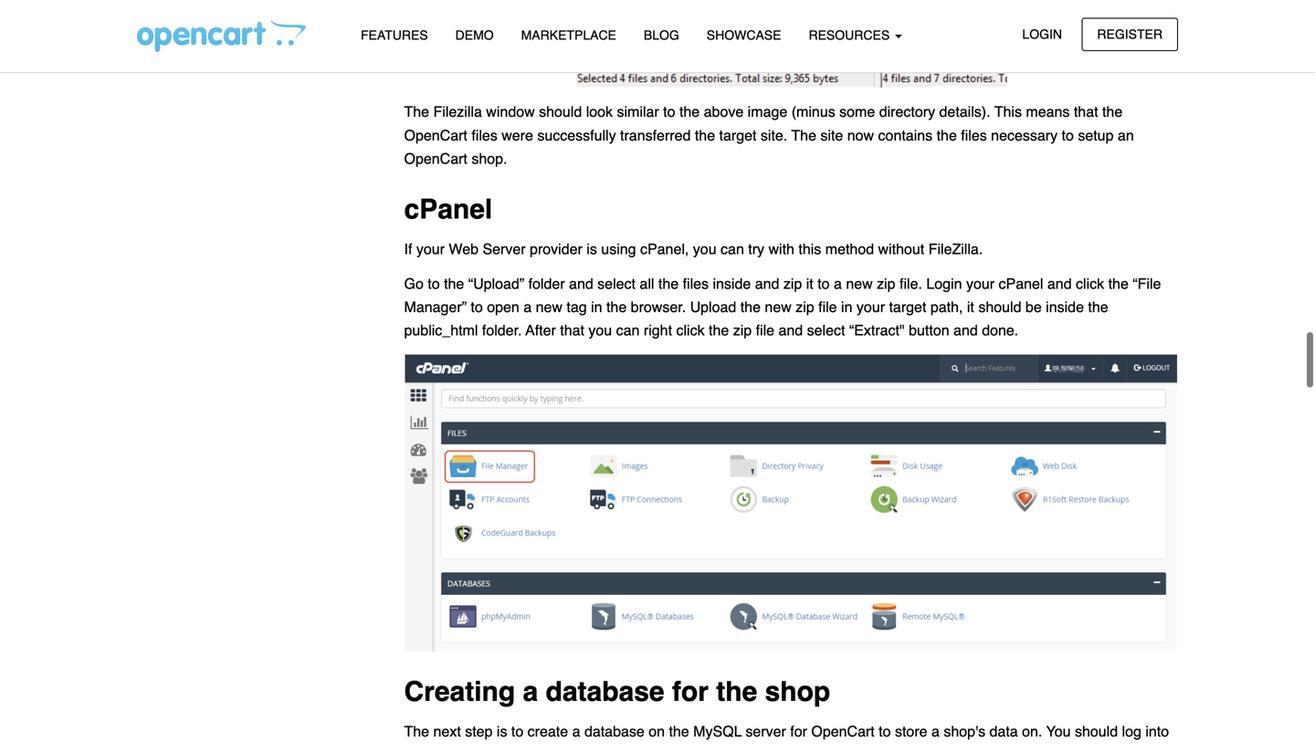 Task type: vqa. For each thing, say whether or not it's contained in the screenshot.
after clicking upload a popup will open. locate the modification file on your local drive and click open on the bottom
no



Task type: locate. For each thing, give the bounding box(es) containing it.
1 horizontal spatial files
[[683, 275, 709, 292]]

now
[[848, 127, 874, 144]]

0 vertical spatial that
[[1074, 103, 1099, 120]]

target down above
[[719, 127, 757, 144]]

1 horizontal spatial login
[[1023, 27, 1062, 42]]

1 vertical spatial is
[[497, 723, 507, 740]]

above
[[704, 103, 744, 120]]

file
[[819, 299, 837, 316], [756, 322, 775, 339]]

to up transferred
[[663, 103, 676, 120]]

for
[[672, 676, 709, 708], [790, 723, 808, 740]]

the
[[404, 103, 429, 120], [792, 127, 817, 144], [404, 723, 429, 740]]

files up the upload
[[683, 275, 709, 292]]

2 horizontal spatial files
[[961, 127, 987, 144]]

0 vertical spatial inside
[[713, 275, 751, 292]]

0 vertical spatial target
[[719, 127, 757, 144]]

should up the done.
[[979, 299, 1022, 316]]

zip down the upload
[[733, 322, 752, 339]]

target inside go to the "upload" folder and select all the files inside and zip it to a new zip file. login your cpanel and click the "file manager" to open a new tag in the browser. upload the new zip file in your target path, it should be inside the public_html folder. after that you can right click the zip file and select "extract" button and done.
[[889, 299, 927, 316]]

the down above
[[695, 127, 715, 144]]

inside up the upload
[[713, 275, 751, 292]]

target inside the filezilla window should look similar to the above image (minus some directory details). this means that the opencart files were successfully transferred the target site. the site now contains the files necessary to setup an opencart shop.
[[719, 127, 757, 144]]

database down creating a database for the shop
[[585, 723, 645, 740]]

you left right
[[589, 322, 612, 339]]

were
[[502, 127, 533, 144]]

the right the upload
[[741, 299, 761, 316]]

upload
[[690, 299, 737, 316]]

0 horizontal spatial for
[[672, 676, 709, 708]]

shop's
[[944, 723, 986, 740]]

2 vertical spatial the
[[404, 723, 429, 740]]

a up create
[[523, 676, 538, 708]]

select left 'all'
[[598, 275, 636, 292]]

zip left file.
[[877, 275, 896, 292]]

try
[[748, 241, 765, 258]]

opencart - open source shopping cart solution image
[[137, 19, 306, 52]]

means
[[1026, 103, 1070, 120]]

0 vertical spatial you
[[693, 241, 717, 258]]

to left the 'store'
[[879, 723, 891, 740]]

0 horizontal spatial files
[[472, 127, 498, 144]]

login inside go to the "upload" folder and select all the files inside and zip it to a new zip file. login your cpanel and click the "file manager" to open a new tag in the browser. upload the new zip file in your target path, it should be inside the public_html folder. after that you can right click the zip file and select "extract" button and done.
[[927, 275, 962, 292]]

1 horizontal spatial file
[[819, 299, 837, 316]]

it down this
[[806, 275, 814, 292]]

opencart
[[404, 127, 468, 144], [404, 150, 468, 167], [812, 723, 875, 740]]

showcase
[[707, 28, 782, 42]]

is right the step
[[497, 723, 507, 740]]

0 horizontal spatial should
[[539, 103, 582, 120]]

0 horizontal spatial can
[[616, 322, 640, 339]]

database
[[546, 676, 665, 708], [585, 723, 645, 740]]

target down file.
[[889, 299, 927, 316]]

0 horizontal spatial you
[[589, 322, 612, 339]]

inside
[[713, 275, 751, 292], [1046, 299, 1084, 316]]

using
[[601, 241, 636, 258]]

creating
[[404, 676, 515, 708]]

demo link
[[442, 19, 508, 51]]

cpanel up web
[[404, 194, 493, 225]]

that
[[1074, 103, 1099, 120], [560, 322, 585, 339]]

0 horizontal spatial file
[[756, 322, 775, 339]]

0 horizontal spatial click
[[676, 322, 705, 339]]

to right go
[[428, 275, 440, 292]]

cpanel
[[404, 194, 493, 225], [999, 275, 1044, 292]]

1 vertical spatial cpanel
[[999, 275, 1044, 292]]

should inside the next step is to create a database on the mysql server for opencart to store a shop's data on. you should log into
[[1075, 723, 1118, 740]]

files
[[472, 127, 498, 144], [961, 127, 987, 144], [683, 275, 709, 292]]

1 horizontal spatial in
[[841, 299, 853, 316]]

that down tag
[[560, 322, 585, 339]]

1 vertical spatial you
[[589, 322, 612, 339]]

a down method
[[834, 275, 842, 292]]

the right on at bottom
[[669, 723, 689, 740]]

file down this
[[819, 299, 837, 316]]

you right cpanel,
[[693, 241, 717, 258]]

the left "file
[[1109, 275, 1129, 292]]

zip down this
[[796, 299, 815, 316]]

filezilla file transfer-png image
[[574, 0, 1008, 89]]

look
[[586, 103, 613, 120]]

the
[[680, 103, 700, 120], [1103, 103, 1123, 120], [695, 127, 715, 144], [937, 127, 957, 144], [444, 275, 464, 292], [659, 275, 679, 292], [1109, 275, 1129, 292], [607, 299, 627, 316], [741, 299, 761, 316], [1088, 299, 1109, 316], [709, 322, 729, 339], [716, 676, 758, 708], [669, 723, 689, 740]]

database up on at bottom
[[546, 676, 665, 708]]

0 vertical spatial the
[[404, 103, 429, 120]]

file down try
[[756, 322, 775, 339]]

zip down with
[[784, 275, 802, 292]]

cpanel,
[[640, 241, 689, 258]]

that up setup
[[1074, 103, 1099, 120]]

for inside the next step is to create a database on the mysql server for opencart to store a shop's data on. you should log into
[[790, 723, 808, 740]]

0 vertical spatial can
[[721, 241, 744, 258]]

in up "extract"
[[841, 299, 853, 316]]

0 vertical spatial should
[[539, 103, 582, 120]]

click right right
[[676, 322, 705, 339]]

web
[[449, 241, 479, 258]]

(minus
[[792, 103, 836, 120]]

your down filezilla.
[[967, 275, 995, 292]]

1 vertical spatial your
[[967, 275, 995, 292]]

1 vertical spatial file
[[756, 322, 775, 339]]

with
[[769, 241, 795, 258]]

you
[[1047, 723, 1071, 740]]

1 vertical spatial click
[[676, 322, 705, 339]]

1 horizontal spatial for
[[790, 723, 808, 740]]

1 vertical spatial for
[[790, 723, 808, 740]]

an
[[1118, 127, 1134, 144]]

in right tag
[[591, 299, 603, 316]]

done.
[[982, 322, 1019, 339]]

demo
[[456, 28, 494, 42]]

features link
[[347, 19, 442, 51]]

0 horizontal spatial that
[[560, 322, 585, 339]]

2 horizontal spatial your
[[967, 275, 995, 292]]

creating a database for the shop
[[404, 676, 831, 708]]

0 vertical spatial cpanel
[[404, 194, 493, 225]]

0 horizontal spatial is
[[497, 723, 507, 740]]

to
[[663, 103, 676, 120], [1062, 127, 1074, 144], [428, 275, 440, 292], [818, 275, 830, 292], [471, 299, 483, 316], [511, 723, 524, 740], [879, 723, 891, 740]]

0 horizontal spatial in
[[591, 299, 603, 316]]

new
[[846, 275, 873, 292], [536, 299, 563, 316], [765, 299, 792, 316]]

select left "extract"
[[807, 322, 845, 339]]

browser.
[[631, 299, 686, 316]]

0 horizontal spatial login
[[927, 275, 962, 292]]

should
[[539, 103, 582, 120], [979, 299, 1022, 316], [1075, 723, 1118, 740]]

is
[[587, 241, 597, 258], [497, 723, 507, 740]]

open
[[487, 299, 520, 316]]

0 vertical spatial select
[[598, 275, 636, 292]]

2 horizontal spatial should
[[1075, 723, 1118, 740]]

0 horizontal spatial inside
[[713, 275, 751, 292]]

1 horizontal spatial should
[[979, 299, 1022, 316]]

a right open at the left
[[524, 299, 532, 316]]

1 horizontal spatial cpanel
[[999, 275, 1044, 292]]

step
[[465, 723, 493, 740]]

showcase link
[[693, 19, 795, 51]]

login up means at top right
[[1023, 27, 1062, 42]]

2 vertical spatial opencart
[[812, 723, 875, 740]]

can left try
[[721, 241, 744, 258]]

new down method
[[846, 275, 873, 292]]

and
[[569, 275, 594, 292], [755, 275, 780, 292], [1048, 275, 1072, 292], [779, 322, 803, 339], [954, 322, 978, 339]]

1 vertical spatial that
[[560, 322, 585, 339]]

to left setup
[[1062, 127, 1074, 144]]

is inside the next step is to create a database on the mysql server for opencart to store a shop's data on. you should log into
[[497, 723, 507, 740]]

0 horizontal spatial it
[[806, 275, 814, 292]]

0 horizontal spatial target
[[719, 127, 757, 144]]

the left next on the bottom left of page
[[404, 723, 429, 740]]

1 vertical spatial target
[[889, 299, 927, 316]]

the down the upload
[[709, 322, 729, 339]]

for up mysql
[[672, 676, 709, 708]]

a
[[834, 275, 842, 292], [524, 299, 532, 316], [523, 676, 538, 708], [572, 723, 581, 740], [932, 723, 940, 740]]

your
[[416, 241, 445, 258], [967, 275, 995, 292], [857, 299, 885, 316]]

files up shop.
[[472, 127, 498, 144]]

for right "server"
[[790, 723, 808, 740]]

the right 'all'
[[659, 275, 679, 292]]

resources
[[809, 28, 894, 42]]

blog link
[[630, 19, 693, 51]]

the left filezilla
[[404, 103, 429, 120]]

the next step is to create a database on the mysql server for opencart to store a shop's data on. you should log into
[[404, 723, 1171, 743]]

0 horizontal spatial your
[[416, 241, 445, 258]]

cpanel up the be on the right of the page
[[999, 275, 1044, 292]]

is left using
[[587, 241, 597, 258]]

the up mysql
[[716, 676, 758, 708]]

the inside the next step is to create a database on the mysql server for opencart to store a shop's data on. you should log into
[[404, 723, 429, 740]]

inside right the be on the right of the page
[[1046, 299, 1084, 316]]

can left right
[[616, 322, 640, 339]]

click left "file
[[1076, 275, 1105, 292]]

1 horizontal spatial that
[[1074, 103, 1099, 120]]

1 vertical spatial should
[[979, 299, 1022, 316]]

1 horizontal spatial is
[[587, 241, 597, 258]]

your right the if
[[416, 241, 445, 258]]

cpanel file manager image
[[404, 354, 1179, 653]]

new down 'folder'
[[536, 299, 563, 316]]

1 horizontal spatial click
[[1076, 275, 1105, 292]]

shop
[[765, 676, 831, 708]]

files down details).
[[961, 127, 987, 144]]

if your web server provider is using cpanel, you can try with this method without filezilla.
[[404, 241, 983, 258]]

the down "(minus"
[[792, 127, 817, 144]]

can
[[721, 241, 744, 258], [616, 322, 640, 339]]

2 vertical spatial your
[[857, 299, 885, 316]]

should up the successfully
[[539, 103, 582, 120]]

1 vertical spatial it
[[967, 299, 975, 316]]

zip
[[784, 275, 802, 292], [877, 275, 896, 292], [796, 299, 815, 316], [733, 322, 752, 339]]

1 horizontal spatial it
[[967, 299, 975, 316]]

details).
[[940, 103, 991, 120]]

0 vertical spatial is
[[587, 241, 597, 258]]

filezilla
[[434, 103, 482, 120]]

2 vertical spatial should
[[1075, 723, 1118, 740]]

log
[[1122, 723, 1142, 740]]

after
[[526, 322, 556, 339]]

it
[[806, 275, 814, 292], [967, 299, 975, 316]]

new down with
[[765, 299, 792, 316]]

the for opencart
[[404, 103, 429, 120]]

mysql
[[694, 723, 742, 740]]

0 vertical spatial your
[[416, 241, 445, 258]]

it right path,
[[967, 299, 975, 316]]

0 vertical spatial it
[[806, 275, 814, 292]]

1 horizontal spatial your
[[857, 299, 885, 316]]

1 horizontal spatial select
[[807, 322, 845, 339]]

should left log
[[1075, 723, 1118, 740]]

and down with
[[779, 322, 803, 339]]

select
[[598, 275, 636, 292], [807, 322, 845, 339]]

1 vertical spatial select
[[807, 322, 845, 339]]

the right the be on the right of the page
[[1088, 299, 1109, 316]]

2 horizontal spatial new
[[846, 275, 873, 292]]

1 vertical spatial database
[[585, 723, 645, 740]]

that inside the filezilla window should look similar to the above image (minus some directory details). this means that the opencart files were successfully transferred the target site. the site now contains the files necessary to setup an opencart shop.
[[1074, 103, 1099, 120]]

directory
[[880, 103, 936, 120]]

transferred
[[620, 127, 691, 144]]

some
[[840, 103, 875, 120]]

login up path,
[[927, 275, 962, 292]]

1 vertical spatial login
[[927, 275, 962, 292]]

0 vertical spatial for
[[672, 676, 709, 708]]

0 vertical spatial click
[[1076, 275, 1105, 292]]

1 vertical spatial inside
[[1046, 299, 1084, 316]]

path,
[[931, 299, 963, 316]]

0 horizontal spatial new
[[536, 299, 563, 316]]

in
[[591, 299, 603, 316], [841, 299, 853, 316]]

to left open at the left
[[471, 299, 483, 316]]

your up "extract"
[[857, 299, 885, 316]]

a right create
[[572, 723, 581, 740]]

1 horizontal spatial target
[[889, 299, 927, 316]]

1 vertical spatial can
[[616, 322, 640, 339]]

files inside go to the "upload" folder and select all the files inside and zip it to a new zip file. login your cpanel and click the "file manager" to open a new tag in the browser. upload the new zip file in your target path, it should be inside the public_html folder. after that you can right click the zip file and select "extract" button and done.
[[683, 275, 709, 292]]

into
[[1146, 723, 1170, 740]]

public_html
[[404, 322, 478, 339]]



Task type: describe. For each thing, give the bounding box(es) containing it.
be
[[1026, 299, 1042, 316]]

the inside the next step is to create a database on the mysql server for opencart to store a shop's data on. you should log into
[[669, 723, 689, 740]]

to down this
[[818, 275, 830, 292]]

server
[[746, 723, 786, 740]]

all
[[640, 275, 655, 292]]

on.
[[1022, 723, 1043, 740]]

file.
[[900, 275, 923, 292]]

right
[[644, 322, 672, 339]]

"upload"
[[468, 275, 525, 292]]

the up an
[[1103, 103, 1123, 120]]

the up manager"
[[444, 275, 464, 292]]

necessary
[[991, 127, 1058, 144]]

features
[[361, 28, 428, 42]]

0 horizontal spatial select
[[598, 275, 636, 292]]

0 vertical spatial login
[[1023, 27, 1062, 42]]

on
[[649, 723, 665, 740]]

0 vertical spatial database
[[546, 676, 665, 708]]

successfully
[[537, 127, 616, 144]]

button
[[909, 322, 950, 339]]

this
[[799, 241, 822, 258]]

register
[[1098, 27, 1163, 42]]

the down details).
[[937, 127, 957, 144]]

you inside go to the "upload" folder and select all the files inside and zip it to a new zip file. login your cpanel and click the "file manager" to open a new tag in the browser. upload the new zip file in your target path, it should be inside the public_html folder. after that you can right click the zip file and select "extract" button and done.
[[589, 322, 612, 339]]

go to the "upload" folder and select all the files inside and zip it to a new zip file. login your cpanel and click the "file manager" to open a new tag in the browser. upload the new zip file in your target path, it should be inside the public_html folder. after that you can right click the zip file and select "extract" button and done.
[[404, 275, 1162, 339]]

2 in from the left
[[841, 299, 853, 316]]

cpanel inside go to the "upload" folder and select all the files inside and zip it to a new zip file. login your cpanel and click the "file manager" to open a new tag in the browser. upload the new zip file in your target path, it should be inside the public_html folder. after that you can right click the zip file and select "extract" button and done.
[[999, 275, 1044, 292]]

blog
[[644, 28, 680, 42]]

1 horizontal spatial you
[[693, 241, 717, 258]]

and down try
[[755, 275, 780, 292]]

a right the 'store'
[[932, 723, 940, 740]]

window
[[486, 103, 535, 120]]

store
[[895, 723, 928, 740]]

filezilla.
[[929, 241, 983, 258]]

and left "file
[[1048, 275, 1072, 292]]

method
[[826, 241, 874, 258]]

without
[[878, 241, 925, 258]]

marketplace link
[[508, 19, 630, 51]]

this
[[995, 103, 1022, 120]]

database inside the next step is to create a database on the mysql server for opencart to store a shop's data on. you should log into
[[585, 723, 645, 740]]

folder
[[529, 275, 565, 292]]

provider
[[530, 241, 583, 258]]

the for data
[[404, 723, 429, 740]]

next
[[434, 723, 461, 740]]

0 vertical spatial file
[[819, 299, 837, 316]]

1 vertical spatial the
[[792, 127, 817, 144]]

0 vertical spatial opencart
[[404, 127, 468, 144]]

manager"
[[404, 299, 467, 316]]

1 horizontal spatial can
[[721, 241, 744, 258]]

1 horizontal spatial inside
[[1046, 299, 1084, 316]]

and down path,
[[954, 322, 978, 339]]

"file
[[1133, 275, 1162, 292]]

should inside the filezilla window should look similar to the above image (minus some directory details). this means that the opencart files were successfully transferred the target site. the site now contains the files necessary to setup an opencart shop.
[[539, 103, 582, 120]]

server
[[483, 241, 526, 258]]

shop.
[[472, 150, 507, 167]]

resources link
[[795, 19, 916, 51]]

setup
[[1078, 127, 1114, 144]]

to left create
[[511, 723, 524, 740]]

and up tag
[[569, 275, 594, 292]]

the filezilla window should look similar to the above image (minus some directory details). this means that the opencart files were successfully transferred the target site. the site now contains the files necessary to setup an opencart shop.
[[404, 103, 1134, 167]]

site.
[[761, 127, 788, 144]]

that inside go to the "upload" folder and select all the files inside and zip it to a new zip file. login your cpanel and click the "file manager" to open a new tag in the browser. upload the new zip file in your target path, it should be inside the public_html folder. after that you can right click the zip file and select "extract" button and done.
[[560, 322, 585, 339]]

create
[[528, 723, 568, 740]]

site
[[821, 127, 844, 144]]

go
[[404, 275, 424, 292]]

similar
[[617, 103, 659, 120]]

register link
[[1082, 18, 1179, 51]]

can inside go to the "upload" folder and select all the files inside and zip it to a new zip file. login your cpanel and click the "file manager" to open a new tag in the browser. upload the new zip file in your target path, it should be inside the public_html folder. after that you can right click the zip file and select "extract" button and done.
[[616, 322, 640, 339]]

1 vertical spatial opencart
[[404, 150, 468, 167]]

"extract"
[[850, 322, 905, 339]]

data
[[990, 723, 1018, 740]]

folder.
[[482, 322, 522, 339]]

the right tag
[[607, 299, 627, 316]]

should inside go to the "upload" folder and select all the files inside and zip it to a new zip file. login your cpanel and click the "file manager" to open a new tag in the browser. upload the new zip file in your target path, it should be inside the public_html folder. after that you can right click the zip file and select "extract" button and done.
[[979, 299, 1022, 316]]

image
[[748, 103, 788, 120]]

contains
[[878, 127, 933, 144]]

if
[[404, 241, 412, 258]]

marketplace
[[521, 28, 617, 42]]

0 horizontal spatial cpanel
[[404, 194, 493, 225]]

opencart inside the next step is to create a database on the mysql server for opencart to store a shop's data on. you should log into
[[812, 723, 875, 740]]

tag
[[567, 299, 587, 316]]

1 in from the left
[[591, 299, 603, 316]]

the left above
[[680, 103, 700, 120]]

login link
[[1007, 18, 1078, 51]]

1 horizontal spatial new
[[765, 299, 792, 316]]



